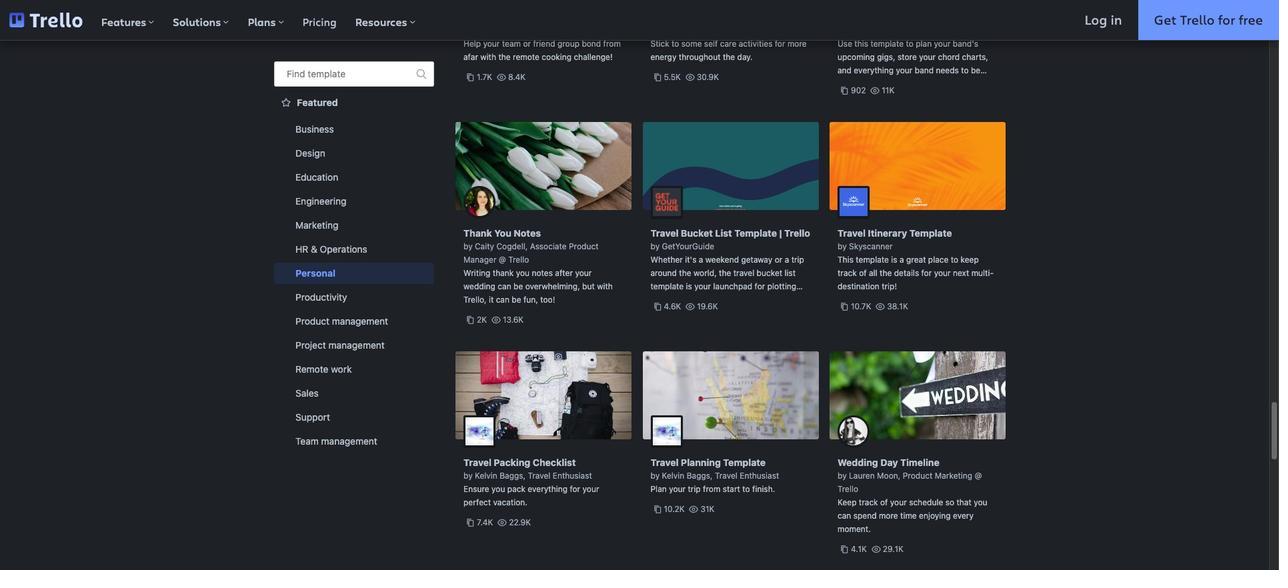 Task type: vqa. For each thing, say whether or not it's contained in the screenshot.


Task type: describe. For each thing, give the bounding box(es) containing it.
by for thank you notes
[[464, 242, 473, 252]]

planning
[[681, 457, 721, 468]]

get
[[1155, 11, 1177, 29]]

product inside wedding day timeline by lauren moon, product marketing @ trello keep track of your schedule so that you can spend more time enjoying every moment.
[[903, 471, 933, 481]]

travel
[[734, 268, 755, 278]]

resources
[[355, 15, 407, 29]]

chord
[[938, 52, 960, 62]]

to inside stick to some self care activities for more energy throughout the day.
[[672, 39, 679, 49]]

travel bucket list template | trello by getyourguide whether it's a weekend getaway or a trip around the world, the travel bucket list template is your launchpad for plotting your next great adventure.
[[651, 228, 810, 305]]

wedding
[[464, 282, 496, 292]]

design
[[296, 147, 325, 159]]

30.9k
[[697, 72, 719, 82]]

by for travel itinerary template
[[838, 242, 847, 252]]

getyourguide
[[662, 242, 715, 252]]

template for travel planning template
[[723, 457, 766, 468]]

1.7k
[[477, 72, 492, 82]]

great inside travel itinerary template by skyscanner this template is a great place to keep track of all the details for your next multi- destination trip!
[[907, 255, 926, 265]]

getyourguide image
[[651, 186, 683, 218]]

project
[[296, 340, 326, 351]]

to down charts,
[[962, 65, 969, 75]]

sales link
[[274, 383, 434, 404]]

1 vertical spatial can
[[496, 295, 510, 305]]

notes
[[514, 228, 541, 239]]

can for wedding
[[838, 511, 852, 521]]

enjoying
[[919, 511, 951, 521]]

Find template field
[[274, 61, 434, 87]]

thank you notes by caity cogdell, associate product manager @ trello writing thank you notes after your wedding can be overwhelming, but with trello, it can be fun, too!
[[464, 228, 613, 305]]

remote
[[513, 52, 540, 62]]

your inside travel itinerary template by skyscanner this template is a great place to keep track of all the details for your next multi- destination trip!
[[934, 268, 951, 278]]

multi-
[[972, 268, 994, 278]]

project management link
[[274, 335, 434, 356]]

notes
[[532, 268, 553, 278]]

2 a from the left
[[785, 255, 789, 265]]

overwhelming,
[[525, 282, 580, 292]]

whether
[[651, 255, 683, 265]]

throughout
[[679, 52, 721, 62]]

7.4k
[[477, 518, 493, 528]]

details
[[894, 268, 919, 278]]

this
[[855, 39, 869, 49]]

and
[[838, 65, 852, 75]]

baggs, for packing
[[500, 471, 526, 481]]

design link
[[274, 143, 434, 164]]

team
[[502, 39, 521, 49]]

a inside travel itinerary template by skyscanner this template is a great place to keep track of all the details for your next multi- destination trip!
[[900, 255, 904, 265]]

38.1k
[[888, 302, 909, 312]]

solutions
[[173, 15, 221, 29]]

band
[[915, 65, 934, 75]]

baggs, for planning
[[687, 471, 713, 481]]

operations
[[320, 244, 368, 255]]

to inside travel itinerary template by skyscanner this template is a great place to keep track of all the details for your next multi- destination trip!
[[951, 255, 959, 265]]

trip!
[[882, 282, 897, 292]]

1 a from the left
[[699, 255, 703, 265]]

@ inside thank you notes by caity cogdell, associate product manager @ trello writing thank you notes after your wedding can be overwhelming, but with trello, it can be fun, too!
[[499, 255, 506, 265]]

team management link
[[274, 431, 434, 452]]

thank
[[493, 268, 514, 278]]

log
[[1085, 11, 1108, 29]]

sales
[[296, 388, 319, 399]]

template inside travel bucket list template | trello by getyourguide whether it's a weekend getaway or a trip around the world, the travel bucket list template is your launchpad for plotting your next great adventure.
[[735, 228, 777, 239]]

list
[[785, 268, 796, 278]]

skyscanner
[[849, 242, 893, 252]]

enthusiast for template
[[740, 471, 779, 481]]

with inside help your team or friend group bond from afar with the remote cooking challenge!
[[481, 52, 496, 62]]

or inside travel bucket list template | trello by getyourguide whether it's a weekend getaway or a trip around the world, the travel bucket list template is your launchpad for plotting your next great adventure.
[[775, 255, 783, 265]]

902
[[851, 85, 866, 95]]

by for travel planning template
[[651, 471, 660, 481]]

fun,
[[524, 295, 538, 305]]

personal link
[[274, 263, 434, 284]]

next inside travel itinerary template by skyscanner this template is a great place to keep track of all the details for your next multi- destination trip!
[[953, 268, 970, 278]]

11k
[[882, 85, 895, 95]]

product management link
[[274, 311, 434, 332]]

activities
[[739, 39, 773, 49]]

5.5k
[[664, 72, 681, 82]]

plan
[[916, 39, 932, 49]]

&
[[311, 244, 317, 255]]

travel for travel planning template
[[651, 457, 679, 468]]

bucket
[[757, 268, 783, 278]]

upcoming
[[838, 52, 875, 62]]

great inside travel bucket list template | trello by getyourguide whether it's a weekend getaway or a trip around the world, the travel bucket list template is your launchpad for plotting your next great adventure.
[[688, 295, 708, 305]]

it's
[[685, 255, 697, 265]]

packing
[[494, 457, 531, 468]]

caity cogdell, associate product manager @ trello image
[[464, 186, 496, 218]]

weekend
[[706, 255, 739, 265]]

for left free
[[1219, 11, 1236, 29]]

free
[[1239, 11, 1264, 29]]

plans
[[248, 15, 276, 29]]

by for wedding day timeline
[[838, 471, 847, 481]]

19.6k
[[697, 302, 718, 312]]

you inside travel packing checklist by kelvin baggs, travel enthusiast ensure you pack everything for your perfect vacation.
[[492, 484, 505, 494]]

by for travel packing checklist
[[464, 471, 473, 481]]

but
[[582, 282, 595, 292]]

29.1k
[[883, 544, 904, 554]]

cogdell,
[[497, 242, 528, 252]]

track inside travel itinerary template by skyscanner this template is a great place to keep track of all the details for your next multi- destination trip!
[[838, 268, 857, 278]]

you
[[495, 228, 512, 239]]

is inside travel itinerary template by skyscanner this template is a great place to keep track of all the details for your next multi- destination trip!
[[892, 255, 898, 265]]

bond
[[582, 39, 601, 49]]

everything inside travel packing checklist by kelvin baggs, travel enthusiast ensure you pack everything for your perfect vacation.
[[528, 484, 568, 494]]

you inside wedding day timeline by lauren moon, product marketing @ trello keep track of your schedule so that you can spend more time enjoying every moment.
[[974, 498, 988, 508]]

start
[[723, 484, 741, 494]]

trello inside wedding day timeline by lauren moon, product marketing @ trello keep track of your schedule so that you can spend more time enjoying every moment.
[[838, 484, 859, 494]]

for inside travel itinerary template by skyscanner this template is a great place to keep track of all the details for your next multi- destination trip!
[[922, 268, 932, 278]]

work
[[331, 364, 352, 375]]

team
[[296, 436, 319, 447]]

wedding day timeline by lauren moon, product marketing @ trello keep track of your schedule so that you can spend more time enjoying every moment.
[[838, 457, 988, 534]]

cooking
[[542, 52, 572, 62]]

template inside use this template to plan your band's upcoming gigs, store your chord charts, and everything your band needs to be successful.
[[871, 39, 904, 49]]

personal
[[296, 268, 336, 279]]

plan
[[651, 484, 667, 494]]

needs
[[936, 65, 959, 75]]

kelvin for planning
[[662, 471, 685, 481]]

product management
[[296, 316, 388, 327]]

business
[[296, 123, 334, 135]]

plotting
[[768, 282, 797, 292]]

in
[[1111, 11, 1123, 29]]

pricing
[[303, 15, 337, 29]]

support
[[296, 412, 330, 423]]

education
[[296, 171, 338, 183]]

skyscanner image
[[838, 186, 870, 218]]

the inside travel itinerary template by skyscanner this template is a great place to keep track of all the details for your next multi- destination trip!
[[880, 268, 892, 278]]

log in link
[[1069, 0, 1139, 40]]

some
[[682, 39, 702, 49]]

vacation.
[[493, 498, 528, 508]]

be for template
[[971, 65, 981, 75]]

template inside field
[[308, 68, 346, 79]]

project management
[[296, 340, 385, 351]]



Task type: locate. For each thing, give the bounding box(es) containing it.
template up "featured" at the top of page
[[308, 68, 346, 79]]

everything inside use this template to plan your band's upcoming gigs, store your chord charts, and everything your band needs to be successful.
[[854, 65, 894, 75]]

store
[[898, 52, 917, 62]]

or
[[523, 39, 531, 49], [775, 255, 783, 265]]

1 vertical spatial or
[[775, 255, 783, 265]]

template inside travel planning template by kelvin baggs, travel enthusiast plan your trip from start to finish.
[[723, 457, 766, 468]]

your inside travel planning template by kelvin baggs, travel enthusiast plan your trip from start to finish.
[[669, 484, 686, 494]]

travel packing checklist by kelvin baggs, travel enthusiast ensure you pack everything for your perfect vacation.
[[464, 457, 599, 508]]

1 horizontal spatial trip
[[792, 255, 805, 265]]

0 horizontal spatial more
[[788, 39, 807, 49]]

can
[[498, 282, 511, 292], [496, 295, 510, 305], [838, 511, 852, 521]]

kelvin baggs, travel enthusiast image for planning
[[651, 416, 683, 448]]

a right it's
[[699, 255, 703, 265]]

trip up 31k
[[688, 484, 701, 494]]

kelvin up ensure
[[475, 471, 498, 481]]

by inside thank you notes by caity cogdell, associate product manager @ trello writing thank you notes after your wedding can be overwhelming, but with trello, it can be fun, too!
[[464, 242, 473, 252]]

be down charts,
[[971, 65, 981, 75]]

travel up skyscanner
[[838, 228, 866, 239]]

management for team management
[[321, 436, 378, 447]]

productivity link
[[274, 287, 434, 308]]

template left |
[[735, 228, 777, 239]]

1 vertical spatial great
[[688, 295, 708, 305]]

1 vertical spatial with
[[597, 282, 613, 292]]

timeline
[[901, 457, 940, 468]]

2 horizontal spatial product
[[903, 471, 933, 481]]

2 vertical spatial be
[[512, 295, 521, 305]]

can right it
[[496, 295, 510, 305]]

0 vertical spatial @
[[499, 255, 506, 265]]

1 horizontal spatial more
[[879, 511, 898, 521]]

for right activities
[[775, 39, 786, 49]]

0 vertical spatial track
[[838, 268, 857, 278]]

kelvin inside travel planning template by kelvin baggs, travel enthusiast plan your trip from start to finish.
[[662, 471, 685, 481]]

resources button
[[346, 0, 425, 40]]

enthusiast inside travel planning template by kelvin baggs, travel enthusiast plan your trip from start to finish.
[[740, 471, 779, 481]]

kelvin for packing
[[475, 471, 498, 481]]

0 vertical spatial marketing
[[296, 220, 339, 231]]

2 kelvin from the left
[[662, 471, 685, 481]]

0 horizontal spatial track
[[838, 268, 857, 278]]

travel up start
[[715, 471, 738, 481]]

trello down cogdell,
[[509, 255, 529, 265]]

product down timeline
[[903, 471, 933, 481]]

the down the weekend at top right
[[719, 268, 731, 278]]

management down productivity link
[[332, 316, 388, 327]]

features button
[[92, 0, 164, 40]]

lauren moon, product marketing @ trello image
[[838, 416, 870, 448]]

help
[[464, 39, 481, 49]]

8.4k
[[508, 72, 526, 82]]

1 horizontal spatial marketing
[[935, 471, 973, 481]]

to right stick
[[672, 39, 679, 49]]

trello inside travel bucket list template | trello by getyourguide whether it's a weekend getaway or a trip around the world, the travel bucket list template is your launchpad for plotting your next great adventure.
[[785, 228, 810, 239]]

0 horizontal spatial with
[[481, 52, 496, 62]]

0 horizontal spatial a
[[699, 255, 703, 265]]

by inside wedding day timeline by lauren moon, product marketing @ trello keep track of your schedule so that you can spend more time enjoying every moment.
[[838, 471, 847, 481]]

0 horizontal spatial marketing
[[296, 220, 339, 231]]

marketing link
[[274, 215, 434, 236]]

0 horizontal spatial great
[[688, 295, 708, 305]]

1 baggs, from the left
[[500, 471, 526, 481]]

template for travel itinerary template
[[910, 228, 952, 239]]

management inside team management link
[[321, 436, 378, 447]]

2 vertical spatial you
[[974, 498, 988, 508]]

0 horizontal spatial of
[[859, 268, 867, 278]]

for down bucket
[[755, 282, 765, 292]]

afar
[[464, 52, 478, 62]]

by inside travel planning template by kelvin baggs, travel enthusiast plan your trip from start to finish.
[[651, 471, 660, 481]]

0 horizontal spatial trip
[[688, 484, 701, 494]]

product
[[569, 242, 599, 252], [296, 316, 330, 327], [903, 471, 933, 481]]

4.1k
[[851, 544, 867, 554]]

everything down checklist
[[528, 484, 568, 494]]

22.9k
[[509, 518, 531, 528]]

0 vertical spatial great
[[907, 255, 926, 265]]

with inside thank you notes by caity cogdell, associate product manager @ trello writing thank you notes after your wedding can be overwhelming, but with trello, it can be fun, too!
[[597, 282, 613, 292]]

track down this
[[838, 268, 857, 278]]

next down around
[[670, 295, 686, 305]]

0 horizontal spatial kelvin baggs, travel enthusiast image
[[464, 416, 496, 448]]

get trello for free
[[1155, 11, 1264, 29]]

great
[[907, 255, 926, 265], [688, 295, 708, 305]]

1 kelvin baggs, travel enthusiast image from the left
[[464, 416, 496, 448]]

group
[[558, 39, 580, 49]]

marketing up &
[[296, 220, 339, 231]]

by inside travel packing checklist by kelvin baggs, travel enthusiast ensure you pack everything for your perfect vacation.
[[464, 471, 473, 481]]

0 horizontal spatial product
[[296, 316, 330, 327]]

0 horizontal spatial baggs,
[[500, 471, 526, 481]]

place
[[929, 255, 949, 265]]

0 vertical spatial be
[[971, 65, 981, 75]]

be left fun,
[[512, 295, 521, 305]]

for inside travel packing checklist by kelvin baggs, travel enthusiast ensure you pack everything for your perfect vacation.
[[570, 484, 581, 494]]

4.6k
[[664, 302, 681, 312]]

of down moon, on the bottom right of page
[[881, 498, 888, 508]]

baggs, inside travel packing checklist by kelvin baggs, travel enthusiast ensure you pack everything for your perfect vacation.
[[500, 471, 526, 481]]

enthusiast for checklist
[[553, 471, 592, 481]]

0 horizontal spatial enthusiast
[[553, 471, 592, 481]]

0 vertical spatial is
[[892, 255, 898, 265]]

travel inside travel itinerary template by skyscanner this template is a great place to keep track of all the details for your next multi- destination trip!
[[838, 228, 866, 239]]

template inside travel itinerary template by skyscanner this template is a great place to keep track of all the details for your next multi- destination trip!
[[856, 255, 889, 265]]

self
[[704, 39, 718, 49]]

your inside help your team or friend group bond from afar with the remote cooking challenge!
[[483, 39, 500, 49]]

world,
[[694, 268, 717, 278]]

2 horizontal spatial a
[[900, 255, 904, 265]]

can inside wedding day timeline by lauren moon, product marketing @ trello keep track of your schedule so that you can spend more time enjoying every moment.
[[838, 511, 852, 521]]

1 vertical spatial you
[[492, 484, 505, 494]]

template
[[871, 39, 904, 49], [308, 68, 346, 79], [856, 255, 889, 265], [651, 282, 684, 292]]

from right "bond"
[[604, 39, 621, 49]]

lauren
[[849, 471, 875, 481]]

more
[[788, 39, 807, 49], [879, 511, 898, 521]]

marketing up so
[[935, 471, 973, 481]]

by inside travel bucket list template | trello by getyourguide whether it's a weekend getaway or a trip around the world, the travel bucket list template is your launchpad for plotting your next great adventure.
[[651, 242, 660, 252]]

is down it's
[[686, 282, 692, 292]]

template down around
[[651, 282, 684, 292]]

travel itinerary template by skyscanner this template is a great place to keep track of all the details for your next multi- destination trip!
[[838, 228, 994, 292]]

management inside project management link
[[329, 340, 385, 351]]

enthusiast down checklist
[[553, 471, 592, 481]]

template up place
[[910, 228, 952, 239]]

travel inside travel bucket list template | trello by getyourguide whether it's a weekend getaway or a trip around the world, the travel bucket list template is your launchpad for plotting your next great adventure.
[[651, 228, 679, 239]]

more inside wedding day timeline by lauren moon, product marketing @ trello keep track of your schedule so that you can spend more time enjoying every moment.
[[879, 511, 898, 521]]

1 vertical spatial from
[[703, 484, 721, 494]]

0 horizontal spatial you
[[492, 484, 505, 494]]

can down 'thank'
[[498, 282, 511, 292]]

log in
[[1085, 11, 1123, 29]]

management down product management link
[[329, 340, 385, 351]]

trip
[[792, 255, 805, 265], [688, 484, 701, 494]]

2 horizontal spatial you
[[974, 498, 988, 508]]

manager
[[464, 255, 497, 265]]

can for thank
[[498, 282, 511, 292]]

1 horizontal spatial @
[[975, 471, 982, 481]]

baggs, inside travel planning template by kelvin baggs, travel enthusiast plan your trip from start to finish.
[[687, 471, 713, 481]]

plans button
[[238, 0, 293, 40]]

next
[[953, 268, 970, 278], [670, 295, 686, 305]]

0 horizontal spatial everything
[[528, 484, 568, 494]]

10.2k
[[664, 504, 685, 514]]

the inside help your team or friend group bond from afar with the remote cooking challenge!
[[499, 52, 511, 62]]

you left notes
[[516, 268, 530, 278]]

you inside thank you notes by caity cogdell, associate product manager @ trello writing thank you notes after your wedding can be overwhelming, but with trello, it can be fun, too!
[[516, 268, 530, 278]]

schedule
[[909, 498, 944, 508]]

management
[[332, 316, 388, 327], [329, 340, 385, 351], [321, 436, 378, 447]]

use
[[838, 39, 853, 49]]

for inside travel bucket list template | trello by getyourguide whether it's a weekend getaway or a trip around the world, the travel bucket list template is your launchpad for plotting your next great adventure.
[[755, 282, 765, 292]]

care
[[720, 39, 737, 49]]

0 vertical spatial of
[[859, 268, 867, 278]]

the right all
[[880, 268, 892, 278]]

is inside travel bucket list template | trello by getyourguide whether it's a weekend getaway or a trip around the world, the travel bucket list template is your launchpad for plotting your next great adventure.
[[686, 282, 692, 292]]

1 horizontal spatial next
[[953, 268, 970, 278]]

template up gigs,
[[871, 39, 904, 49]]

the down care
[[723, 52, 735, 62]]

or up remote
[[523, 39, 531, 49]]

track inside wedding day timeline by lauren moon, product marketing @ trello keep track of your schedule so that you can spend more time enjoying every moment.
[[859, 498, 878, 508]]

baggs, down the planning
[[687, 471, 713, 481]]

1 horizontal spatial you
[[516, 268, 530, 278]]

1 vertical spatial track
[[859, 498, 878, 508]]

0 vertical spatial everything
[[854, 65, 894, 75]]

you up vacation.
[[492, 484, 505, 494]]

featured link
[[274, 92, 434, 113]]

travel for travel itinerary template
[[838, 228, 866, 239]]

by inside travel itinerary template by skyscanner this template is a great place to keep track of all the details for your next multi- destination trip!
[[838, 242, 847, 252]]

|
[[780, 228, 782, 239]]

1 horizontal spatial from
[[703, 484, 721, 494]]

1 vertical spatial management
[[329, 340, 385, 351]]

business link
[[274, 119, 434, 140]]

a up details
[[900, 255, 904, 265]]

more right activities
[[788, 39, 807, 49]]

travel up ensure
[[464, 457, 492, 468]]

kelvin baggs, travel enthusiast image up the planning
[[651, 416, 683, 448]]

it
[[489, 295, 494, 305]]

by up this
[[838, 242, 847, 252]]

1 horizontal spatial kelvin
[[662, 471, 685, 481]]

1 horizontal spatial or
[[775, 255, 783, 265]]

1 enthusiast from the left
[[553, 471, 592, 481]]

template up start
[[723, 457, 766, 468]]

1 horizontal spatial is
[[892, 255, 898, 265]]

trello image
[[9, 13, 83, 28], [9, 13, 82, 27]]

from inside help your team or friend group bond from afar with the remote cooking challenge!
[[604, 39, 621, 49]]

the down it's
[[679, 268, 692, 278]]

of left all
[[859, 268, 867, 278]]

product up after
[[569, 242, 599, 252]]

kelvin
[[475, 471, 498, 481], [662, 471, 685, 481]]

1 horizontal spatial baggs,
[[687, 471, 713, 481]]

a up list
[[785, 255, 789, 265]]

3 a from the left
[[900, 255, 904, 265]]

0 vertical spatial more
[[788, 39, 807, 49]]

the
[[499, 52, 511, 62], [723, 52, 735, 62], [679, 268, 692, 278], [719, 268, 731, 278], [880, 268, 892, 278]]

kelvin baggs, travel enthusiast image
[[464, 416, 496, 448], [651, 416, 683, 448]]

find template
[[287, 68, 346, 79]]

1 horizontal spatial track
[[859, 498, 878, 508]]

be inside use this template to plan your band's upcoming gigs, store your chord charts, and everything your band needs to be successful.
[[971, 65, 981, 75]]

trello inside thank you notes by caity cogdell, associate product manager @ trello writing thank you notes after your wedding can be overwhelming, but with trello, it can be fun, too!
[[509, 255, 529, 265]]

1 vertical spatial be
[[514, 282, 523, 292]]

for inside stick to some self care activities for more energy throughout the day.
[[775, 39, 786, 49]]

keep
[[838, 498, 857, 508]]

trello right |
[[785, 228, 810, 239]]

from left start
[[703, 484, 721, 494]]

by left the lauren
[[838, 471, 847, 481]]

1 horizontal spatial everything
[[854, 65, 894, 75]]

template inside travel itinerary template by skyscanner this template is a great place to keep track of all the details for your next multi- destination trip!
[[910, 228, 952, 239]]

trello right get
[[1181, 11, 1215, 29]]

your inside wedding day timeline by lauren moon, product marketing @ trello keep track of your schedule so that you can spend more time enjoying every moment.
[[891, 498, 907, 508]]

by up plan on the right bottom
[[651, 471, 660, 481]]

from inside travel planning template by kelvin baggs, travel enthusiast plan your trip from start to finish.
[[703, 484, 721, 494]]

can down "keep"
[[838, 511, 852, 521]]

your inside thank you notes by caity cogdell, associate product manager @ trello writing thank you notes after your wedding can be overwhelming, but with trello, it can be fun, too!
[[575, 268, 592, 278]]

associate
[[530, 242, 567, 252]]

trip up list
[[792, 255, 805, 265]]

caity
[[475, 242, 494, 252]]

2 kelvin baggs, travel enthusiast image from the left
[[651, 416, 683, 448]]

to up store
[[906, 39, 914, 49]]

management inside product management link
[[332, 316, 388, 327]]

2 enthusiast from the left
[[740, 471, 779, 481]]

successful.
[[838, 79, 881, 89]]

keep
[[961, 255, 979, 265]]

1 vertical spatial everything
[[528, 484, 568, 494]]

is up details
[[892, 255, 898, 265]]

of inside wedding day timeline by lauren moon, product marketing @ trello keep track of your schedule so that you can spend more time enjoying every moment.
[[881, 498, 888, 508]]

writing
[[464, 268, 491, 278]]

help your team or friend group bond from afar with the remote cooking challenge!
[[464, 39, 621, 62]]

band's
[[953, 39, 979, 49]]

1 vertical spatial is
[[686, 282, 692, 292]]

0 vertical spatial management
[[332, 316, 388, 327]]

with right afar
[[481, 52, 496, 62]]

to
[[672, 39, 679, 49], [906, 39, 914, 49], [962, 65, 969, 75], [951, 255, 959, 265], [743, 484, 750, 494]]

kelvin up plan on the right bottom
[[662, 471, 685, 481]]

0 vertical spatial can
[[498, 282, 511, 292]]

1 vertical spatial @
[[975, 471, 982, 481]]

for down checklist
[[570, 484, 581, 494]]

13.6k
[[503, 315, 524, 325]]

by left caity
[[464, 242, 473, 252]]

0 vertical spatial trip
[[792, 255, 805, 265]]

be for notes
[[514, 282, 523, 292]]

wedding
[[838, 457, 879, 468]]

2 baggs, from the left
[[687, 471, 713, 481]]

template inside travel bucket list template | trello by getyourguide whether it's a weekend getaway or a trip around the world, the travel bucket list template is your launchpad for plotting your next great adventure.
[[651, 282, 684, 292]]

management down support link
[[321, 436, 378, 447]]

or up bucket
[[775, 255, 783, 265]]

everything down gigs,
[[854, 65, 894, 75]]

you
[[516, 268, 530, 278], [492, 484, 505, 494], [974, 498, 988, 508]]

with right but
[[597, 282, 613, 292]]

product up project
[[296, 316, 330, 327]]

2 vertical spatial management
[[321, 436, 378, 447]]

kelvin baggs, travel enthusiast image up packing
[[464, 416, 496, 448]]

enthusiast inside travel packing checklist by kelvin baggs, travel enthusiast ensure you pack everything for your perfect vacation.
[[553, 471, 592, 481]]

more inside stick to some self care activities for more energy throughout the day.
[[788, 39, 807, 49]]

1 horizontal spatial with
[[597, 282, 613, 292]]

0 vertical spatial from
[[604, 39, 621, 49]]

remote work
[[296, 364, 352, 375]]

2 vertical spatial can
[[838, 511, 852, 521]]

be down 'thank'
[[514, 282, 523, 292]]

every
[[953, 511, 974, 521]]

great right 4.6k on the right
[[688, 295, 708, 305]]

travel for travel bucket list template | trello
[[651, 228, 679, 239]]

or inside help your team or friend group bond from afar with the remote cooking challenge!
[[523, 39, 531, 49]]

0 vertical spatial or
[[523, 39, 531, 49]]

trello up "keep"
[[838, 484, 859, 494]]

features
[[101, 15, 146, 29]]

for down place
[[922, 268, 932, 278]]

stick
[[651, 39, 670, 49]]

marketing
[[296, 220, 339, 231], [935, 471, 973, 481]]

0 vertical spatial product
[[569, 242, 599, 252]]

1 horizontal spatial enthusiast
[[740, 471, 779, 481]]

use this template to plan your band's upcoming gigs, store your chord charts, and everything your band needs to be successful.
[[838, 39, 989, 89]]

you right that on the bottom of the page
[[974, 498, 988, 508]]

trip inside travel planning template by kelvin baggs, travel enthusiast plan your trip from start to finish.
[[688, 484, 701, 494]]

everything
[[854, 65, 894, 75], [528, 484, 568, 494]]

too!
[[541, 295, 555, 305]]

with
[[481, 52, 496, 62], [597, 282, 613, 292]]

more left time
[[879, 511, 898, 521]]

1 vertical spatial marketing
[[935, 471, 973, 481]]

trip inside travel bucket list template | trello by getyourguide whether it's a weekend getaway or a trip around the world, the travel bucket list template is your launchpad for plotting your next great adventure.
[[792, 255, 805, 265]]

enthusiast up finish.
[[740, 471, 779, 481]]

by up ensure
[[464, 471, 473, 481]]

management for product management
[[332, 316, 388, 327]]

to inside travel planning template by kelvin baggs, travel enthusiast plan your trip from start to finish.
[[743, 484, 750, 494]]

0 horizontal spatial or
[[523, 39, 531, 49]]

0 vertical spatial next
[[953, 268, 970, 278]]

@ inside wedding day timeline by lauren moon, product marketing @ trello keep track of your schedule so that you can spend more time enjoying every moment.
[[975, 471, 982, 481]]

this
[[838, 255, 854, 265]]

kelvin baggs, travel enthusiast image for packing
[[464, 416, 496, 448]]

to right start
[[743, 484, 750, 494]]

1 vertical spatial next
[[670, 295, 686, 305]]

travel
[[651, 228, 679, 239], [838, 228, 866, 239], [464, 457, 492, 468], [651, 457, 679, 468], [528, 471, 551, 481], [715, 471, 738, 481]]

1 horizontal spatial of
[[881, 498, 888, 508]]

1 vertical spatial product
[[296, 316, 330, 327]]

product inside thank you notes by caity cogdell, associate product manager @ trello writing thank you notes after your wedding can be overwhelming, but with trello, it can be fun, too!
[[569, 242, 599, 252]]

1 kelvin from the left
[[475, 471, 498, 481]]

list
[[715, 228, 732, 239]]

management for project management
[[329, 340, 385, 351]]

1 horizontal spatial a
[[785, 255, 789, 265]]

of inside travel itinerary template by skyscanner this template is a great place to keep track of all the details for your next multi- destination trip!
[[859, 268, 867, 278]]

2 vertical spatial product
[[903, 471, 933, 481]]

great up details
[[907, 255, 926, 265]]

travel for travel packing checklist
[[464, 457, 492, 468]]

kelvin inside travel packing checklist by kelvin baggs, travel enthusiast ensure you pack everything for your perfect vacation.
[[475, 471, 498, 481]]

marketing inside wedding day timeline by lauren moon, product marketing @ trello keep track of your schedule so that you can spend more time enjoying every moment.
[[935, 471, 973, 481]]

0 horizontal spatial is
[[686, 282, 692, 292]]

0 vertical spatial with
[[481, 52, 496, 62]]

trello
[[1181, 11, 1215, 29], [785, 228, 810, 239], [509, 255, 529, 265], [838, 484, 859, 494]]

from
[[604, 39, 621, 49], [703, 484, 721, 494]]

track up spend
[[859, 498, 878, 508]]

the down team
[[499, 52, 511, 62]]

template up all
[[856, 255, 889, 265]]

your inside travel packing checklist by kelvin baggs, travel enthusiast ensure you pack everything for your perfect vacation.
[[583, 484, 599, 494]]

to left keep in the right of the page
[[951, 255, 959, 265]]

the inside stick to some self care activities for more energy throughout the day.
[[723, 52, 735, 62]]

0 horizontal spatial next
[[670, 295, 686, 305]]

1 horizontal spatial kelvin baggs, travel enthusiast image
[[651, 416, 683, 448]]

baggs, down packing
[[500, 471, 526, 481]]

1 vertical spatial more
[[879, 511, 898, 521]]

next down keep in the right of the page
[[953, 268, 970, 278]]

0 horizontal spatial kelvin
[[475, 471, 498, 481]]

next inside travel bucket list template | trello by getyourguide whether it's a weekend getaway or a trip around the world, the travel bucket list template is your launchpad for plotting your next great adventure.
[[670, 295, 686, 305]]

1 horizontal spatial product
[[569, 242, 599, 252]]

1 vertical spatial of
[[881, 498, 888, 508]]

travel up plan on the right bottom
[[651, 457, 679, 468]]

0 horizontal spatial from
[[604, 39, 621, 49]]

by up whether
[[651, 242, 660, 252]]

friend
[[533, 39, 555, 49]]

1 horizontal spatial great
[[907, 255, 926, 265]]

0 vertical spatial you
[[516, 268, 530, 278]]

ensure
[[464, 484, 490, 494]]

0 horizontal spatial @
[[499, 255, 506, 265]]

1 vertical spatial trip
[[688, 484, 701, 494]]

travel up whether
[[651, 228, 679, 239]]

travel down checklist
[[528, 471, 551, 481]]



